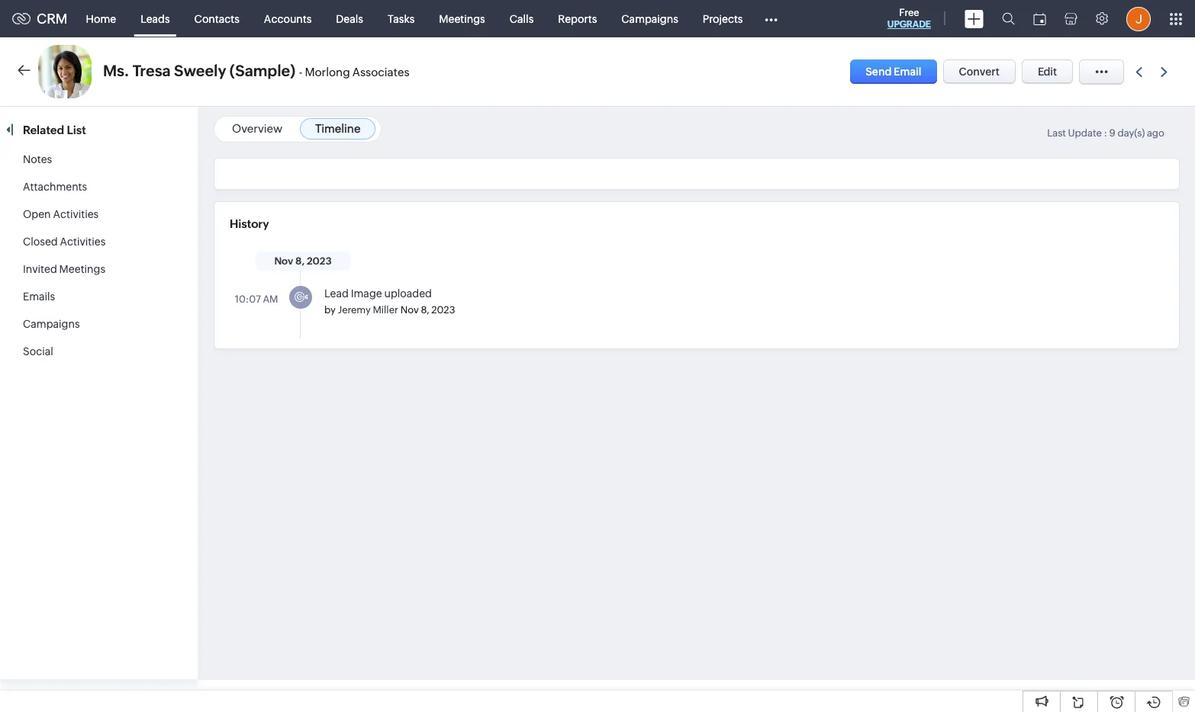 Task type: vqa. For each thing, say whether or not it's contained in the screenshot.
Search Applications text field at right top
no



Task type: describe. For each thing, give the bounding box(es) containing it.
uploaded
[[384, 288, 432, 300]]

emails link
[[23, 291, 55, 303]]

projects
[[703, 13, 743, 25]]

search image
[[1002, 12, 1015, 25]]

10:07
[[235, 294, 261, 305]]

free upgrade
[[888, 7, 931, 30]]

home link
[[74, 0, 128, 37]]

calls
[[510, 13, 534, 25]]

contacts
[[194, 13, 240, 25]]

contacts link
[[182, 0, 252, 37]]

ms.
[[103, 62, 129, 79]]

associates
[[352, 66, 410, 79]]

reports link
[[546, 0, 609, 37]]

nov 8, 2023
[[274, 256, 332, 267]]

sweely
[[174, 62, 226, 79]]

tasks link
[[376, 0, 427, 37]]

notes link
[[23, 153, 52, 166]]

deals link
[[324, 0, 376, 37]]

ago
[[1147, 127, 1165, 139]]

0 vertical spatial 8,
[[295, 256, 305, 267]]

-
[[299, 66, 303, 79]]

invited meetings link
[[23, 263, 105, 276]]

timeline
[[315, 122, 361, 135]]

9
[[1110, 127, 1116, 139]]

open activities
[[23, 208, 99, 221]]

invited meetings
[[23, 263, 105, 276]]

social
[[23, 346, 53, 358]]

0 horizontal spatial campaigns
[[23, 318, 80, 331]]

overview
[[232, 122, 283, 135]]

overview link
[[232, 122, 283, 135]]

1 vertical spatial meetings
[[59, 263, 105, 276]]

attachments
[[23, 181, 87, 193]]

jeremy
[[338, 305, 371, 316]]

by
[[324, 305, 336, 316]]

lead image uploaded by jeremy miller nov 8, 2023
[[324, 288, 455, 316]]

profile element
[[1118, 0, 1160, 37]]

previous record image
[[1136, 67, 1143, 77]]

calls link
[[498, 0, 546, 37]]

image
[[351, 288, 382, 300]]

nov inside the lead image uploaded by jeremy miller nov 8, 2023
[[401, 305, 419, 316]]

tresa
[[133, 62, 171, 79]]

email
[[894, 66, 922, 78]]

lead
[[324, 288, 349, 300]]

upgrade
[[888, 19, 931, 30]]

crm
[[37, 11, 68, 27]]

last update : 9 day(s) ago
[[1047, 127, 1165, 139]]

2023 inside the lead image uploaded by jeremy miller nov 8, 2023
[[431, 305, 455, 316]]

1 horizontal spatial meetings
[[439, 13, 485, 25]]

activities for closed activities
[[60, 236, 106, 248]]

activities for open activities
[[53, 208, 99, 221]]

0 horizontal spatial campaigns link
[[23, 318, 80, 331]]

free
[[899, 7, 920, 18]]

accounts link
[[252, 0, 324, 37]]

create menu image
[[965, 10, 984, 28]]

history
[[230, 218, 269, 231]]

last
[[1047, 127, 1066, 139]]



Task type: locate. For each thing, give the bounding box(es) containing it.
morlong
[[305, 66, 350, 79]]

timeline link
[[315, 122, 361, 135]]

1 vertical spatial campaigns link
[[23, 318, 80, 331]]

attachments link
[[23, 181, 87, 193]]

ms. tresa sweely (sample) - morlong associates
[[103, 62, 410, 79]]

:
[[1104, 127, 1108, 139]]

open
[[23, 208, 51, 221]]

campaigns inside 'link'
[[622, 13, 679, 25]]

social link
[[23, 346, 53, 358]]

accounts
[[264, 13, 312, 25]]

nov
[[274, 256, 293, 267], [401, 305, 419, 316]]

1 vertical spatial 8,
[[421, 305, 429, 316]]

campaigns down emails in the top of the page
[[23, 318, 80, 331]]

tasks
[[388, 13, 415, 25]]

0 vertical spatial 2023
[[307, 256, 332, 267]]

closed
[[23, 236, 58, 248]]

open activities link
[[23, 208, 99, 221]]

1 horizontal spatial campaigns
[[622, 13, 679, 25]]

0 vertical spatial campaigns link
[[609, 0, 691, 37]]

campaigns
[[622, 13, 679, 25], [23, 318, 80, 331]]

2023 down "uploaded" on the left top of the page
[[431, 305, 455, 316]]

1 vertical spatial campaigns
[[23, 318, 80, 331]]

0 vertical spatial nov
[[274, 256, 293, 267]]

0 vertical spatial meetings
[[439, 13, 485, 25]]

0 horizontal spatial 8,
[[295, 256, 305, 267]]

leads link
[[128, 0, 182, 37]]

(sample)
[[230, 62, 296, 79]]

edit button
[[1022, 60, 1073, 84]]

activities
[[53, 208, 99, 221], [60, 236, 106, 248]]

1 horizontal spatial campaigns link
[[609, 0, 691, 37]]

2023 up lead
[[307, 256, 332, 267]]

crm link
[[12, 11, 68, 27]]

edit
[[1038, 66, 1057, 78]]

closed activities
[[23, 236, 106, 248]]

deals
[[336, 13, 363, 25]]

search element
[[993, 0, 1024, 37]]

0 vertical spatial activities
[[53, 208, 99, 221]]

nov down "uploaded" on the left top of the page
[[401, 305, 419, 316]]

convert
[[959, 66, 1000, 78]]

emails
[[23, 291, 55, 303]]

2023
[[307, 256, 332, 267], [431, 305, 455, 316]]

list
[[67, 124, 86, 137]]

activities up invited meetings link
[[60, 236, 106, 248]]

invited
[[23, 263, 57, 276]]

day(s)
[[1118, 127, 1145, 139]]

1 horizontal spatial 8,
[[421, 305, 429, 316]]

1 horizontal spatial nov
[[401, 305, 419, 316]]

send email
[[866, 66, 922, 78]]

Other Modules field
[[755, 6, 788, 31]]

10:07 am
[[235, 294, 278, 305]]

1 vertical spatial activities
[[60, 236, 106, 248]]

reports
[[558, 13, 597, 25]]

0 horizontal spatial meetings
[[59, 263, 105, 276]]

related list
[[23, 124, 89, 137]]

campaigns link right reports at the left of page
[[609, 0, 691, 37]]

notes
[[23, 153, 52, 166]]

convert button
[[943, 60, 1016, 84]]

1 horizontal spatial 2023
[[431, 305, 455, 316]]

campaigns link down emails in the top of the page
[[23, 318, 80, 331]]

0 vertical spatial campaigns
[[622, 13, 679, 25]]

calendar image
[[1034, 13, 1047, 25]]

send
[[866, 66, 892, 78]]

next record image
[[1161, 67, 1171, 77]]

am
[[263, 294, 278, 305]]

activities up "closed activities" link
[[53, 208, 99, 221]]

8,
[[295, 256, 305, 267], [421, 305, 429, 316]]

miller
[[373, 305, 398, 316]]

update
[[1068, 127, 1102, 139]]

0 horizontal spatial 2023
[[307, 256, 332, 267]]

campaigns link
[[609, 0, 691, 37], [23, 318, 80, 331]]

related
[[23, 124, 64, 137]]

send email button
[[851, 60, 937, 84]]

1 vertical spatial 2023
[[431, 305, 455, 316]]

meetings link
[[427, 0, 498, 37]]

closed activities link
[[23, 236, 106, 248]]

meetings left calls
[[439, 13, 485, 25]]

create menu element
[[956, 0, 993, 37]]

1 vertical spatial nov
[[401, 305, 419, 316]]

0 horizontal spatial nov
[[274, 256, 293, 267]]

profile image
[[1127, 6, 1151, 31]]

meetings
[[439, 13, 485, 25], [59, 263, 105, 276]]

nov up am
[[274, 256, 293, 267]]

meetings down "closed activities" link
[[59, 263, 105, 276]]

leads
[[141, 13, 170, 25]]

home
[[86, 13, 116, 25]]

campaigns right reports at the left of page
[[622, 13, 679, 25]]

projects link
[[691, 0, 755, 37]]

8, inside the lead image uploaded by jeremy miller nov 8, 2023
[[421, 305, 429, 316]]



